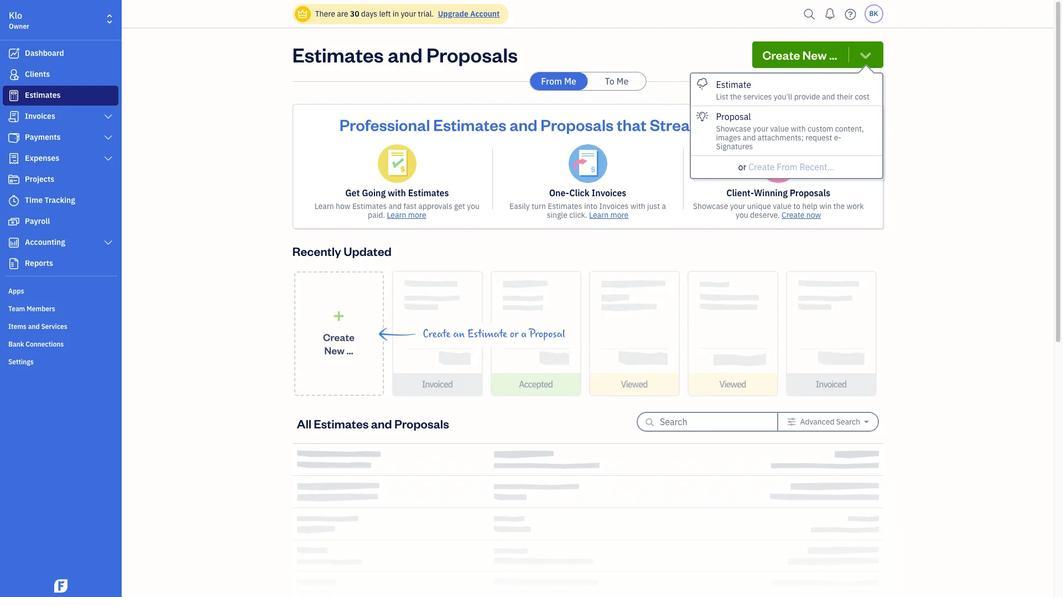 Task type: locate. For each thing, give the bounding box(es) containing it.
estimate right an
[[468, 328, 508, 341]]

value right your
[[771, 124, 790, 134]]

and
[[388, 42, 423, 68], [823, 92, 836, 102], [510, 114, 538, 135], [743, 133, 756, 143], [389, 202, 402, 211], [28, 323, 40, 331], [371, 416, 392, 432]]

0 vertical spatial chevron large down image
[[103, 133, 113, 142]]

approvals
[[419, 202, 453, 211]]

1 horizontal spatial create new …
[[763, 47, 838, 63]]

clients link
[[3, 65, 118, 85]]

1 vertical spatial estimate
[[468, 328, 508, 341]]

0 horizontal spatial create new …
[[323, 331, 355, 357]]

invoices inside easily turn estimates into invoices with just a single click.
[[600, 202, 629, 211]]

learn for get going with estimates
[[387, 210, 407, 220]]

plus image
[[333, 311, 345, 322]]

invoices link
[[3, 107, 118, 127]]

estimate up list
[[717, 79, 752, 90]]

1 vertical spatial showcase
[[694, 202, 729, 211]]

1 vertical spatial value
[[774, 202, 792, 211]]

you right get in the top left of the page
[[467, 202, 480, 211]]

0 vertical spatial or
[[739, 162, 747, 173]]

dashboard link
[[3, 44, 118, 64]]

showcase down client-
[[694, 202, 729, 211]]

turn
[[532, 202, 546, 211]]

me
[[565, 76, 577, 87], [617, 76, 629, 87]]

images
[[717, 133, 742, 143]]

1 vertical spatial or
[[510, 328, 519, 341]]

2 horizontal spatial learn
[[590, 210, 609, 220]]

1 horizontal spatial viewed
[[720, 379, 747, 390]]

your right in
[[401, 9, 417, 19]]

projects
[[25, 174, 54, 184]]

estimates
[[293, 42, 384, 68], [25, 90, 61, 100], [434, 114, 507, 135], [408, 188, 449, 199], [353, 202, 387, 211], [548, 202, 583, 211], [314, 416, 369, 432]]

with up learn how estimates and fast approvals get you paid.
[[388, 188, 406, 199]]

with left just
[[631, 202, 646, 211]]

2 horizontal spatial with
[[791, 124, 806, 134]]

1 horizontal spatial you
[[736, 210, 749, 220]]

caretdown image
[[865, 418, 869, 427]]

1 vertical spatial create new …
[[323, 331, 355, 357]]

into
[[585, 202, 598, 211]]

the right the win
[[834, 202, 846, 211]]

professional estimates and proposals that streamline your invoicing
[[340, 114, 837, 135]]

0 horizontal spatial you
[[467, 202, 480, 211]]

are
[[337, 9, 348, 19]]

team
[[8, 305, 25, 313]]

…
[[830, 47, 838, 63], [347, 344, 354, 357]]

with left custom
[[791, 124, 806, 134]]

a
[[662, 202, 667, 211], [522, 328, 527, 341]]

or
[[739, 162, 747, 173], [510, 328, 519, 341]]

new down plus image
[[325, 344, 345, 357]]

you down client-
[[736, 210, 749, 220]]

bank
[[8, 340, 24, 349]]

value inside showcase your unique value to help win the work you deserve.
[[774, 202, 792, 211]]

new inside create new …
[[325, 344, 345, 357]]

create new … up estimate list the services you'll provide and their cost
[[763, 47, 838, 63]]

showcase up signatures
[[717, 124, 752, 134]]

0 vertical spatial proposal
[[717, 111, 752, 122]]

1 vertical spatial new
[[325, 344, 345, 357]]

chevron large down image for payments
[[103, 133, 113, 142]]

create up estimate list the services you'll provide and their cost
[[763, 47, 801, 63]]

value inside proposal showcase your value with custom content, images and attachments; request e- signatures
[[771, 124, 790, 134]]

chevron large down image inside accounting link
[[103, 239, 113, 247]]

0 horizontal spatial a
[[522, 328, 527, 341]]

2 learn more from the left
[[590, 210, 629, 220]]

1 me from the left
[[565, 76, 577, 87]]

one-click invoices
[[550, 188, 627, 199]]

client-winning proposals image
[[760, 145, 798, 183]]

and inside the main element
[[28, 323, 40, 331]]

1 vertical spatial your
[[754, 124, 769, 134]]

2 vertical spatial your
[[731, 202, 746, 211]]

0 horizontal spatial viewed
[[621, 379, 648, 390]]

streamline
[[650, 114, 731, 135]]

there
[[315, 9, 335, 19]]

showcase your unique value to help win the work you deserve.
[[694, 202, 865, 220]]

invoices
[[25, 111, 55, 121], [592, 188, 627, 199], [600, 202, 629, 211]]

to
[[794, 202, 801, 211]]

me for to me
[[617, 76, 629, 87]]

1 vertical spatial a
[[522, 328, 527, 341]]

dashboard
[[25, 48, 64, 58]]

1 horizontal spatial create new … button
[[753, 42, 884, 68]]

2 chevron large down image from the top
[[103, 154, 113, 163]]

more for invoices
[[611, 210, 629, 220]]

money image
[[7, 216, 20, 228]]

create left now
[[782, 210, 805, 220]]

time tracking
[[25, 195, 75, 205]]

1 viewed from the left
[[621, 379, 648, 390]]

create new … button for estimates and proposals
[[753, 42, 884, 68]]

a right just
[[662, 202, 667, 211]]

proposal up "images"
[[717, 111, 752, 122]]

learn right paid.
[[387, 210, 407, 220]]

project image
[[7, 174, 20, 185]]

reports
[[25, 259, 53, 269]]

0 vertical spatial invoices
[[25, 111, 55, 121]]

invoiced
[[422, 379, 453, 390], [816, 379, 847, 390]]

0 horizontal spatial me
[[565, 76, 577, 87]]

items and services link
[[3, 318, 118, 335]]

1 more from the left
[[408, 210, 427, 220]]

2 invoiced from the left
[[816, 379, 847, 390]]

2 more from the left
[[611, 210, 629, 220]]

estimates inside easily turn estimates into invoices with just a single click.
[[548, 202, 583, 211]]

0 horizontal spatial the
[[731, 92, 742, 102]]

learn more right click.
[[590, 210, 629, 220]]

0 horizontal spatial …
[[347, 344, 354, 357]]

learn more for invoices
[[590, 210, 629, 220]]

0 horizontal spatial create new … button
[[294, 272, 384, 396]]

1 horizontal spatial me
[[617, 76, 629, 87]]

1 vertical spatial the
[[834, 202, 846, 211]]

a up accepted
[[522, 328, 527, 341]]

recently
[[293, 244, 342, 259]]

0 horizontal spatial your
[[401, 9, 417, 19]]

showcase
[[717, 124, 752, 134], [694, 202, 729, 211]]

0 horizontal spatial more
[[408, 210, 427, 220]]

and inside learn how estimates and fast approvals get you paid.
[[389, 202, 402, 211]]

settings link
[[3, 354, 118, 370]]

me inside "link"
[[565, 76, 577, 87]]

you
[[467, 202, 480, 211], [736, 210, 749, 220]]

3 chevron large down image from the top
[[103, 239, 113, 247]]

bk button
[[865, 4, 884, 23]]

learn more down get going with estimates
[[387, 210, 427, 220]]

0 horizontal spatial learn more
[[387, 210, 427, 220]]

click
[[570, 188, 590, 199]]

their
[[838, 92, 854, 102]]

0 vertical spatial estimate
[[717, 79, 752, 90]]

proposal up accepted
[[530, 328, 566, 341]]

0 vertical spatial with
[[791, 124, 806, 134]]

more down get going with estimates
[[408, 210, 427, 220]]

or down signatures
[[739, 162, 747, 173]]

0 horizontal spatial estimate
[[468, 328, 508, 341]]

2 vertical spatial invoices
[[600, 202, 629, 211]]

estimates inside learn how estimates and fast approvals get you paid.
[[353, 202, 387, 211]]

0 vertical spatial your
[[401, 9, 417, 19]]

days
[[361, 9, 378, 19]]

create new … down plus image
[[323, 331, 355, 357]]

1 vertical spatial …
[[347, 344, 354, 357]]

1 horizontal spatial learn
[[387, 210, 407, 220]]

new down "search" image
[[803, 47, 828, 63]]

0 horizontal spatial new
[[325, 344, 345, 357]]

expenses
[[25, 153, 59, 163]]

advanced search button
[[779, 414, 878, 431]]

connections
[[26, 340, 64, 349]]

estimate image
[[7, 90, 20, 101]]

professional
[[340, 114, 430, 135]]

that
[[617, 114, 647, 135]]

0 vertical spatial create new … button
[[753, 42, 884, 68]]

trial.
[[418, 9, 434, 19]]

learn more
[[387, 210, 427, 220], [590, 210, 629, 220]]

me right from
[[565, 76, 577, 87]]

learn right click.
[[590, 210, 609, 220]]

payment image
[[7, 132, 20, 143]]

0 horizontal spatial with
[[388, 188, 406, 199]]

0 horizontal spatial or
[[510, 328, 519, 341]]

0 vertical spatial showcase
[[717, 124, 752, 134]]

0 horizontal spatial invoiced
[[422, 379, 453, 390]]

1 vertical spatial chevron large down image
[[103, 154, 113, 163]]

0 vertical spatial the
[[731, 92, 742, 102]]

1 horizontal spatial estimate
[[717, 79, 752, 90]]

1 learn more from the left
[[387, 210, 427, 220]]

from me
[[542, 76, 577, 87]]

advanced search
[[801, 417, 861, 427]]

new
[[803, 47, 828, 63], [325, 344, 345, 357]]

invoices up payments
[[25, 111, 55, 121]]

invoices inside the main element
[[25, 111, 55, 121]]

updated
[[344, 244, 392, 259]]

chevron large down image
[[103, 133, 113, 142], [103, 154, 113, 163], [103, 239, 113, 247]]

0 vertical spatial value
[[771, 124, 790, 134]]

a inside easily turn estimates into invoices with just a single click.
[[662, 202, 667, 211]]

your up signatures
[[754, 124, 769, 134]]

more right into
[[611, 210, 629, 220]]

time tracking link
[[3, 191, 118, 211]]

proposal
[[717, 111, 752, 122], [530, 328, 566, 341]]

1 chevron large down image from the top
[[103, 133, 113, 142]]

1 horizontal spatial …
[[830, 47, 838, 63]]

1 horizontal spatial learn more
[[590, 210, 629, 220]]

me for from me
[[565, 76, 577, 87]]

1 horizontal spatial the
[[834, 202, 846, 211]]

1 horizontal spatial a
[[662, 202, 667, 211]]

invoices up into
[[592, 188, 627, 199]]

client-
[[727, 188, 755, 199]]

more for with
[[408, 210, 427, 220]]

all estimates and proposals
[[297, 416, 449, 432]]

2 vertical spatial with
[[631, 202, 646, 211]]

team members
[[8, 305, 55, 313]]

proposals
[[427, 42, 518, 68], [541, 114, 614, 135], [790, 188, 831, 199], [395, 416, 449, 432]]

to me
[[605, 76, 629, 87]]

1 horizontal spatial invoiced
[[816, 379, 847, 390]]

1 horizontal spatial new
[[803, 47, 828, 63]]

or right an
[[510, 328, 519, 341]]

the right list
[[731, 92, 742, 102]]

value down the client-winning proposals
[[774, 202, 792, 211]]

learn left how
[[315, 202, 334, 211]]

your down client-
[[731, 202, 746, 211]]

invoices right into
[[600, 202, 629, 211]]

klo owner
[[9, 10, 29, 30]]

1 horizontal spatial proposal
[[717, 111, 752, 122]]

2 vertical spatial chevron large down image
[[103, 239, 113, 247]]

in
[[393, 9, 399, 19]]

2 horizontal spatial your
[[754, 124, 769, 134]]

request
[[806, 133, 833, 143]]

1 horizontal spatial your
[[731, 202, 746, 211]]

0 horizontal spatial learn
[[315, 202, 334, 211]]

1 horizontal spatial more
[[611, 210, 629, 220]]

you inside learn how estimates and fast approvals get you paid.
[[467, 202, 480, 211]]

there are 30 days left in your trial. upgrade account
[[315, 9, 500, 19]]

chevron large down image for expenses
[[103, 154, 113, 163]]

estimates link
[[3, 86, 118, 106]]

learn more for with
[[387, 210, 427, 220]]

me right 'to'
[[617, 76, 629, 87]]

2 me from the left
[[617, 76, 629, 87]]

1 horizontal spatial with
[[631, 202, 646, 211]]

left
[[379, 9, 391, 19]]

chevrondown image
[[859, 47, 874, 63]]

1 vertical spatial create new … button
[[294, 272, 384, 396]]

chevron large down image inside payments link
[[103, 133, 113, 142]]

dashboard image
[[7, 48, 20, 59]]

cost
[[856, 92, 870, 102]]

0 vertical spatial …
[[830, 47, 838, 63]]

0 vertical spatial a
[[662, 202, 667, 211]]

1 vertical spatial proposal
[[530, 328, 566, 341]]

freshbooks image
[[52, 580, 70, 594]]

create new … button
[[753, 42, 884, 68], [294, 272, 384, 396]]

list
[[717, 92, 729, 102]]



Task type: describe. For each thing, give the bounding box(es) containing it.
create new … button for create an estimate or a proposal
[[294, 272, 384, 396]]

just
[[648, 202, 661, 211]]

bank connections
[[8, 340, 64, 349]]

e-
[[835, 133, 842, 143]]

services
[[744, 92, 773, 102]]

create down plus image
[[323, 331, 355, 344]]

value for proposal
[[771, 124, 790, 134]]

now
[[807, 210, 822, 220]]

get going with estimates
[[346, 188, 449, 199]]

one-
[[550, 188, 570, 199]]

0 vertical spatial create new …
[[763, 47, 838, 63]]

create now
[[782, 210, 822, 220]]

search
[[837, 417, 861, 427]]

go to help image
[[842, 6, 860, 22]]

tracking
[[45, 195, 75, 205]]

payments link
[[3, 128, 118, 148]]

reports link
[[3, 254, 118, 274]]

signatures
[[717, 142, 754, 152]]

notifications image
[[822, 3, 840, 25]]

learn inside learn how estimates and fast approvals get you paid.
[[315, 202, 334, 211]]

one-click invoices image
[[569, 145, 608, 183]]

from me link
[[530, 73, 588, 90]]

owner
[[9, 22, 29, 30]]

accepted
[[519, 379, 553, 390]]

search image
[[801, 6, 819, 22]]

single
[[547, 210, 568, 220]]

client image
[[7, 69, 20, 80]]

30
[[350, 9, 360, 19]]

click.
[[570, 210, 588, 220]]

advanced
[[801, 417, 835, 427]]

chevron large down image for accounting
[[103, 239, 113, 247]]

help
[[803, 202, 818, 211]]

how
[[336, 202, 351, 211]]

value for showcase
[[774, 202, 792, 211]]

provide
[[795, 92, 821, 102]]

payroll link
[[3, 212, 118, 232]]

main element
[[0, 0, 149, 598]]

1 horizontal spatial or
[[739, 162, 747, 173]]

items and services
[[8, 323, 67, 331]]

0 horizontal spatial proposal
[[530, 328, 566, 341]]

attachments;
[[758, 133, 804, 143]]

chevron large down image
[[103, 112, 113, 121]]

bank connections link
[[3, 336, 118, 353]]

your
[[734, 114, 768, 135]]

klo
[[9, 10, 22, 21]]

from
[[542, 76, 563, 87]]

and inside proposal showcase your value with custom content, images and attachments; request e- signatures
[[743, 133, 756, 143]]

accounting
[[25, 238, 65, 247]]

expenses link
[[3, 149, 118, 169]]

create an estimate or a proposal
[[423, 328, 566, 341]]

services
[[41, 323, 67, 331]]

with inside easily turn estimates into invoices with just a single click.
[[631, 202, 646, 211]]

proposal showcase your value with custom content, images and attachments; request e- signatures
[[717, 111, 865, 152]]

items
[[8, 323, 26, 331]]

invoicing
[[771, 114, 837, 135]]

estimate inside estimate list the services you'll provide and their cost
[[717, 79, 752, 90]]

unique
[[748, 202, 772, 211]]

deserve.
[[751, 210, 780, 220]]

you inside showcase your unique value to help win the work you deserve.
[[736, 210, 749, 220]]

proposal inside proposal showcase your value with custom content, images and attachments; request e- signatures
[[717, 111, 752, 122]]

invoice image
[[7, 111, 20, 122]]

and inside estimate list the services you'll provide and their cost
[[823, 92, 836, 102]]

the inside estimate list the services you'll provide and their cost
[[731, 92, 742, 102]]

estimate list the services you'll provide and their cost
[[717, 79, 870, 102]]

report image
[[7, 259, 20, 270]]

to
[[605, 76, 615, 87]]

you'll
[[774, 92, 793, 102]]

payroll
[[25, 216, 50, 226]]

showcase inside proposal showcase your value with custom content, images and attachments; request e- signatures
[[717, 124, 752, 134]]

time
[[25, 195, 43, 205]]

going
[[362, 188, 386, 199]]

your inside showcase your unique value to help win the work you deserve.
[[731, 202, 746, 211]]

upgrade
[[438, 9, 469, 19]]

clients
[[25, 69, 50, 79]]

showcase inside showcase your unique value to help win the work you deserve.
[[694, 202, 729, 211]]

expense image
[[7, 153, 20, 164]]

2 viewed from the left
[[720, 379, 747, 390]]

crown image
[[297, 8, 309, 20]]

with inside proposal showcase your value with custom content, images and attachments; request e- signatures
[[791, 124, 806, 134]]

apps
[[8, 287, 24, 296]]

timer image
[[7, 195, 20, 207]]

get going with estimates image
[[378, 145, 417, 183]]

projects link
[[3, 170, 118, 190]]

paid.
[[368, 210, 385, 220]]

account
[[471, 9, 500, 19]]

1 invoiced from the left
[[422, 379, 453, 390]]

win
[[820, 202, 832, 211]]

estimates and proposals
[[293, 42, 518, 68]]

learn for one-click invoices
[[590, 210, 609, 220]]

your inside proposal showcase your value with custom content, images and attachments; request e- signatures
[[754, 124, 769, 134]]

work
[[847, 202, 865, 211]]

estimates inside the main element
[[25, 90, 61, 100]]

the inside showcase your unique value to help win the work you deserve.
[[834, 202, 846, 211]]

all
[[297, 416, 312, 432]]

client-winning proposals
[[727, 188, 831, 199]]

winning
[[755, 188, 788, 199]]

1 vertical spatial with
[[388, 188, 406, 199]]

members
[[27, 305, 55, 313]]

0 vertical spatial new
[[803, 47, 828, 63]]

Search text field
[[660, 414, 760, 431]]

team members link
[[3, 301, 118, 317]]

get
[[346, 188, 360, 199]]

accounting link
[[3, 233, 118, 253]]

payments
[[25, 132, 61, 142]]

easily
[[510, 202, 530, 211]]

bk
[[870, 9, 879, 18]]

settings
[[8, 358, 34, 367]]

custom
[[808, 124, 834, 134]]

get
[[455, 202, 466, 211]]

easily turn estimates into invoices with just a single click.
[[510, 202, 667, 220]]

close image
[[863, 112, 876, 125]]

create left an
[[423, 328, 451, 341]]

to me link
[[589, 73, 646, 90]]

chart image
[[7, 238, 20, 249]]

settings image
[[788, 418, 797, 427]]

fast
[[404, 202, 417, 211]]

1 vertical spatial invoices
[[592, 188, 627, 199]]

upgrade account link
[[436, 9, 500, 19]]

content,
[[836, 124, 865, 134]]



Task type: vqa. For each thing, say whether or not it's contained in the screenshot.
the bottom Total
no



